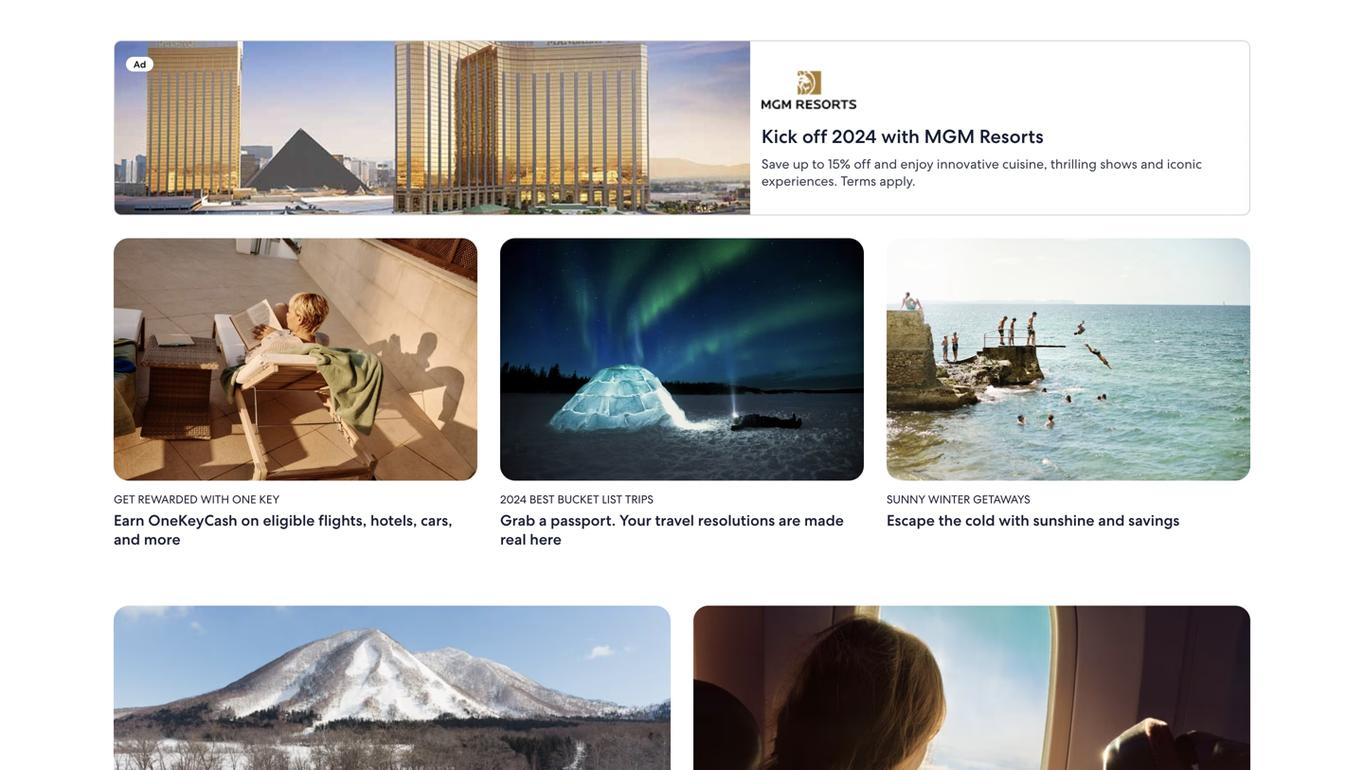 Task type: vqa. For each thing, say whether or not it's contained in the screenshot.
the travel
yes



Task type: describe. For each thing, give the bounding box(es) containing it.
get rewarded with one key earn onekeycash on eligible flights, hotels, cars, and more
[[114, 492, 453, 550]]

getaways
[[973, 492, 1031, 507]]

best
[[530, 492, 555, 507]]

travel
[[655, 511, 695, 531]]

one
[[232, 492, 256, 507]]

sunshine
[[1033, 511, 1095, 531]]

are
[[779, 511, 801, 531]]

made
[[805, 511, 844, 531]]

eligible
[[263, 511, 315, 531]]

resolutions
[[698, 511, 775, 531]]

passport.
[[551, 511, 616, 531]]

2024 best bucket list trips grab a passport. your travel resolutions are made real here
[[500, 492, 844, 550]]

bucket
[[558, 492, 599, 507]]

winter
[[929, 492, 971, 507]]

sunny winter getaways escape the cold with sunshine and savings
[[887, 492, 1180, 531]]

cars,
[[421, 511, 453, 531]]

trips
[[625, 492, 654, 507]]

on
[[241, 511, 259, 531]]

onekeycash
[[148, 511, 238, 531]]

savings
[[1129, 511, 1180, 531]]

real
[[500, 530, 526, 550]]

here
[[530, 530, 562, 550]]

the
[[939, 511, 962, 531]]

your
[[620, 511, 652, 531]]

a
[[539, 511, 547, 531]]

rewarded
[[138, 492, 198, 507]]



Task type: locate. For each thing, give the bounding box(es) containing it.
key
[[259, 492, 280, 507]]

earn
[[114, 511, 145, 531]]

2024
[[500, 492, 527, 507]]

and
[[1099, 511, 1125, 531], [114, 530, 140, 550]]

1 horizontal spatial and
[[1099, 511, 1125, 531]]

sunny
[[887, 492, 926, 507]]

and inside get rewarded with one key earn onekeycash on eligible flights, hotels, cars, and more
[[114, 530, 140, 550]]

cold
[[966, 511, 995, 531]]

flights,
[[319, 511, 367, 531]]

0 horizontal spatial and
[[114, 530, 140, 550]]

list
[[602, 492, 623, 507]]

hotels,
[[370, 511, 417, 531]]

with
[[999, 511, 1030, 531]]

more
[[144, 530, 181, 550]]

and inside sunny winter getaways escape the cold with sunshine and savings
[[1099, 511, 1125, 531]]

escape
[[887, 511, 935, 531]]

grab
[[500, 511, 536, 531]]

and left savings
[[1099, 511, 1125, 531]]

and left the 'more' on the bottom of page
[[114, 530, 140, 550]]

get
[[114, 492, 135, 507]]

with
[[201, 492, 229, 507]]



